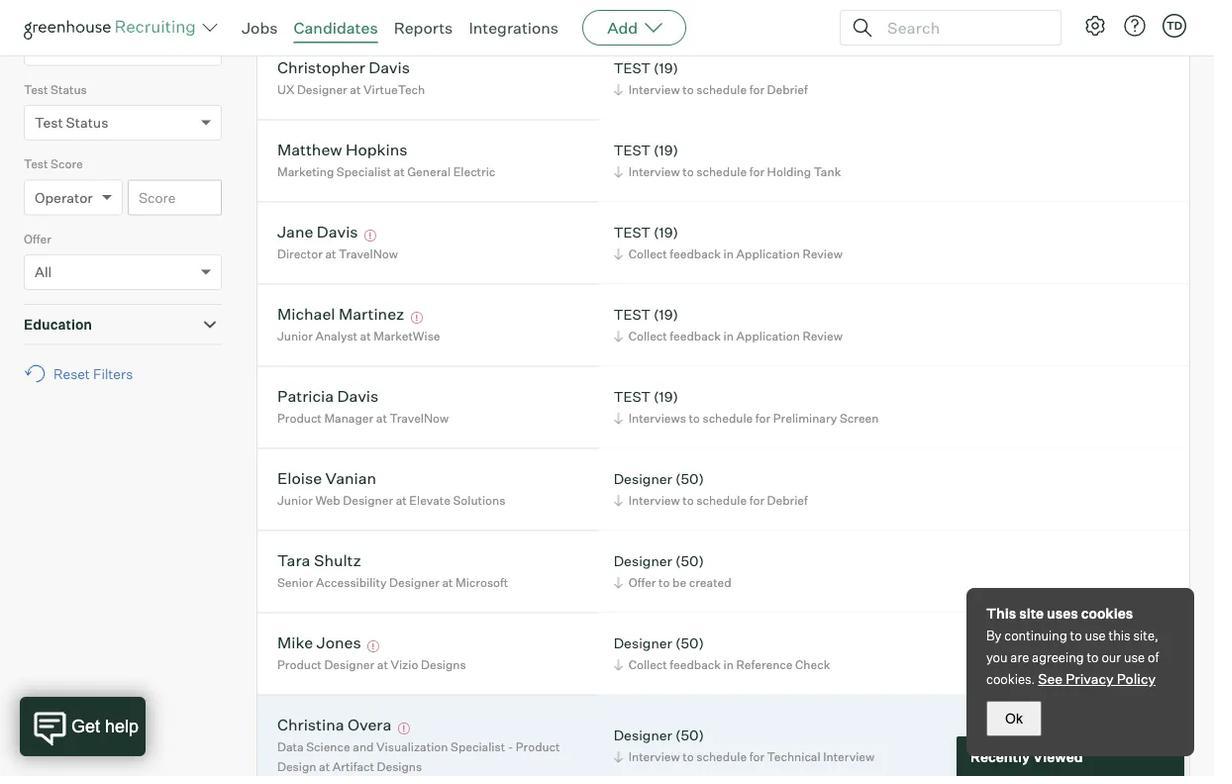Task type: locate. For each thing, give the bounding box(es) containing it.
to inside test (19) interview to schedule for debrief
[[683, 82, 694, 97]]

0 vertical spatial use
[[1085, 628, 1106, 644]]

to
[[721, 0, 732, 15], [683, 82, 694, 97], [683, 165, 694, 179], [689, 411, 700, 426], [683, 493, 694, 508], [659, 576, 670, 591], [1070, 628, 1082, 644], [1087, 650, 1099, 666], [683, 750, 694, 765]]

1 application from the top
[[737, 247, 800, 262]]

use left this
[[1085, 628, 1106, 644]]

(19)
[[654, 59, 678, 76], [654, 141, 678, 159], [654, 224, 678, 241], [654, 306, 678, 323], [654, 388, 678, 405]]

feedback inside designer (50) collect feedback in reference check
[[670, 658, 721, 673]]

eloise
[[277, 469, 322, 489]]

for for matthew hopkins
[[750, 165, 765, 179]]

debrief
[[767, 82, 808, 97], [767, 493, 808, 508]]

product inside data science and visualization specialist - product design at artifact designs
[[516, 740, 560, 755]]

0 vertical spatial all
[[35, 39, 52, 57]]

marketing down matthew
[[277, 165, 334, 179]]

test for patricia davis
[[614, 388, 651, 405]]

schedule up created
[[697, 493, 747, 508]]

interview for matthew hopkins
[[629, 165, 680, 179]]

to up designer (50) offer to be created at the right bottom of page
[[683, 493, 694, 508]]

review up preliminary
[[803, 329, 843, 344]]

(50) for designer (50) collect feedback in reference check
[[676, 635, 704, 652]]

(50)
[[676, 470, 704, 488], [676, 552, 704, 570], [676, 635, 704, 652], [676, 727, 704, 744]]

1 feedback from the top
[[670, 247, 721, 262]]

be left the sent
[[735, 0, 749, 15]]

of
[[1148, 650, 1159, 666]]

designs down visualization
[[377, 759, 422, 774]]

christina overa has been in technical interview for more than 14 days image
[[395, 723, 413, 735]]

use left of
[[1124, 650, 1145, 666]]

0 vertical spatial designs
[[421, 658, 466, 673]]

analyst
[[315, 329, 358, 344]]

preliminary
[[773, 411, 837, 426]]

at left elevate
[[396, 493, 407, 508]]

test inside 'test (19) interview to schedule for holding tank'
[[614, 141, 651, 159]]

status for all
[[88, 7, 124, 22]]

1 vertical spatial feedback
[[670, 329, 721, 344]]

to for take home test to be sent
[[721, 0, 732, 15]]

1 vertical spatial be
[[673, 576, 687, 591]]

for inside designer (50) interview to schedule for debrief
[[750, 493, 765, 508]]

schedule left holding
[[697, 165, 747, 179]]

interview to schedule for debrief link
[[611, 80, 813, 99], [611, 491, 813, 510]]

and
[[353, 740, 374, 755]]

designer inside designer (50) collect feedback in reference check
[[614, 635, 673, 652]]

holding
[[767, 165, 811, 179]]

at
[[394, 0, 405, 15], [350, 82, 361, 97], [394, 165, 405, 179], [325, 247, 336, 262], [360, 329, 371, 344], [376, 411, 387, 426], [396, 493, 407, 508], [442, 576, 453, 591], [377, 658, 388, 673], [319, 759, 330, 774]]

schedule left technical
[[697, 750, 747, 765]]

jobs link
[[242, 18, 278, 38]]

all up education
[[35, 264, 52, 281]]

at inside patricia davis product manager at travelnow
[[376, 411, 387, 426]]

to inside designer (50) interview to schedule for technical interview
[[683, 750, 694, 765]]

interview to schedule for technical interview link
[[611, 748, 880, 767]]

2 vertical spatial davis
[[337, 386, 379, 406]]

1 vertical spatial travelnow
[[390, 411, 449, 426]]

2 feedback from the top
[[670, 329, 721, 344]]

all for availability status
[[35, 39, 52, 57]]

for inside 'test (19) interview to schedule for holding tank'
[[750, 165, 765, 179]]

1 vertical spatial collect
[[629, 329, 667, 344]]

test status up score on the left top of the page
[[35, 114, 108, 131]]

0 vertical spatial davis
[[369, 58, 410, 77]]

(19) inside test (19) interviews to schedule for preliminary screen
[[654, 388, 678, 405]]

davis for jane
[[317, 222, 358, 242]]

3 collect from the top
[[629, 658, 667, 673]]

at down jane davis link
[[325, 247, 336, 262]]

are
[[1011, 650, 1029, 666]]

0 horizontal spatial be
[[673, 576, 687, 591]]

hopkins
[[346, 140, 408, 160]]

take
[[629, 0, 656, 15]]

(19) inside 'test (19) interview to schedule for holding tank'
[[654, 141, 678, 159]]

0 vertical spatial specialist
[[337, 0, 391, 15]]

uses
[[1047, 605, 1079, 623]]

to down test (19) interview to schedule for debrief
[[683, 165, 694, 179]]

davis up manager
[[337, 386, 379, 406]]

schedule for matthew hopkins
[[697, 165, 747, 179]]

(50) inside designer (50) offer to be created
[[676, 552, 704, 570]]

all for offer
[[35, 264, 52, 281]]

davis inside patricia davis product manager at travelnow
[[337, 386, 379, 406]]

2 vertical spatial collect
[[629, 658, 667, 673]]

0 vertical spatial product
[[277, 411, 322, 426]]

interview
[[629, 82, 680, 97], [629, 165, 680, 179], [629, 493, 680, 508], [629, 750, 680, 765], [823, 750, 875, 765]]

1 collect from the top
[[629, 247, 667, 262]]

(50) down interviews
[[676, 470, 704, 488]]

at down christopher davis link
[[350, 82, 361, 97]]

collect feedback in application review link down interview to schedule for holding tank link
[[611, 245, 848, 264]]

product designer at vizio designs
[[277, 658, 466, 673]]

to up 'test (19) interview to schedule for holding tank'
[[683, 82, 694, 97]]

2 marketing from the top
[[277, 165, 334, 179]]

application
[[737, 247, 800, 262], [737, 329, 800, 344]]

2 interview to schedule for debrief link from the top
[[611, 491, 813, 510]]

0 vertical spatial feedback
[[670, 247, 721, 262]]

travelnow
[[339, 247, 398, 262], [390, 411, 449, 426]]

0 vertical spatial application
[[737, 247, 800, 262]]

test (19) collect feedback in application review for michael martinez
[[614, 306, 843, 344]]

2 vertical spatial feedback
[[670, 658, 721, 673]]

christina overa link
[[277, 715, 392, 738]]

4 (50) from the top
[[676, 727, 704, 744]]

1 vertical spatial test (19) collect feedback in application review
[[614, 306, 843, 344]]

1 vertical spatial marketing
[[277, 165, 334, 179]]

specialist inside data science and visualization specialist - product design at artifact designs
[[451, 740, 505, 755]]

to inside designer (50) interview to schedule for debrief
[[683, 493, 694, 508]]

collect feedback in application review link up test (19) interviews to schedule for preliminary screen
[[611, 327, 848, 346]]

td button
[[1159, 10, 1191, 42]]

0 vertical spatial interview to schedule for debrief link
[[611, 80, 813, 99]]

technical
[[767, 750, 821, 765]]

test status down availability
[[24, 82, 87, 97]]

in for mike jones
[[724, 658, 734, 673]]

viewed
[[1033, 748, 1083, 765]]

schedule inside test (19) interview to schedule for debrief
[[697, 82, 747, 97]]

1 horizontal spatial offer
[[629, 576, 656, 591]]

0 vertical spatial be
[[735, 0, 749, 15]]

at inside data science and visualization specialist - product design at artifact designs
[[319, 759, 330, 774]]

schedule
[[697, 82, 747, 97], [697, 165, 747, 179], [703, 411, 753, 426], [697, 493, 747, 508], [697, 750, 747, 765]]

(50) inside designer (50) interview to schedule for debrief
[[676, 470, 704, 488]]

feedback down interview to schedule for holding tank link
[[670, 247, 721, 262]]

2 test from the top
[[614, 141, 651, 159]]

schedule inside 'test (19) interview to schedule for holding tank'
[[697, 165, 747, 179]]

oracle
[[407, 0, 443, 15]]

design
[[277, 759, 316, 774]]

1 vertical spatial test status
[[35, 114, 108, 131]]

all inside availability status element
[[35, 39, 52, 57]]

2 test (19) collect feedback in application review from the top
[[614, 306, 843, 344]]

travelnow down the jane davis has been in application review for more than 5 days "icon"
[[339, 247, 398, 262]]

at inside tara shultz senior accessibility designer at microsoft
[[442, 576, 453, 591]]

christopher davis ux designer at virtuetech
[[277, 58, 425, 97]]

1 vertical spatial specialist
[[337, 165, 391, 179]]

2 in from the top
[[724, 329, 734, 344]]

for left holding
[[750, 165, 765, 179]]

feedback up test (19) interviews to schedule for preliminary screen
[[670, 329, 721, 344]]

at left the microsoft
[[442, 576, 453, 591]]

test (19) interview to schedule for holding tank
[[614, 141, 841, 179]]

in down interview to schedule for holding tank link
[[724, 247, 734, 262]]

designer inside christopher davis ux designer at virtuetech
[[297, 82, 347, 97]]

electric
[[453, 165, 496, 179]]

all
[[35, 39, 52, 57], [35, 264, 52, 281]]

in left reference
[[724, 658, 734, 673]]

product right -
[[516, 740, 560, 755]]

marketing
[[277, 0, 334, 15], [277, 165, 334, 179]]

2 review from the top
[[803, 329, 843, 344]]

2 collect feedback in application review link from the top
[[611, 327, 848, 346]]

0 horizontal spatial offer
[[24, 231, 51, 246]]

designer inside eloise vanian junior web designer at elevate solutions
[[343, 493, 393, 508]]

schedule right interviews
[[703, 411, 753, 426]]

0 vertical spatial collect
[[629, 247, 667, 262]]

review down 'tank'
[[803, 247, 843, 262]]

1 (50) from the top
[[676, 470, 704, 488]]

1 vertical spatial offer
[[629, 576, 656, 591]]

review
[[803, 247, 843, 262], [803, 329, 843, 344]]

in
[[724, 247, 734, 262], [724, 329, 734, 344], [724, 658, 734, 673]]

michael martinez link
[[277, 304, 405, 327]]

policy
[[1117, 671, 1156, 688]]

1 vertical spatial in
[[724, 329, 734, 344]]

davis up director at travelnow
[[317, 222, 358, 242]]

schedule inside designer (50) interview to schedule for debrief
[[697, 493, 747, 508]]

1 vertical spatial junior
[[277, 493, 313, 508]]

at right manager
[[376, 411, 387, 426]]

to inside designer (50) offer to be created
[[659, 576, 670, 591]]

at inside christopher davis ux designer at virtuetech
[[350, 82, 361, 97]]

see
[[1038, 671, 1063, 688]]

0 vertical spatial offer
[[24, 231, 51, 246]]

1 vertical spatial review
[[803, 329, 843, 344]]

for down 'interviews to schedule for preliminary screen' 'link'
[[750, 493, 765, 508]]

at down martinez
[[360, 329, 371, 344]]

for inside test (19) interviews to schedule for preliminary screen
[[756, 411, 771, 426]]

5 (19) from the top
[[654, 388, 678, 405]]

designs right vizio
[[421, 658, 466, 673]]

(50) up interview to schedule for technical interview link at the right bottom
[[676, 727, 704, 744]]

in inside designer (50) collect feedback in reference check
[[724, 658, 734, 673]]

junior down michael
[[277, 329, 313, 344]]

davis
[[369, 58, 410, 77], [317, 222, 358, 242], [337, 386, 379, 406]]

be inside designer (50) offer to be created
[[673, 576, 687, 591]]

jane davis has been in application review for more than 5 days image
[[362, 230, 379, 242]]

interview for christopher davis
[[629, 82, 680, 97]]

0 horizontal spatial use
[[1085, 628, 1106, 644]]

to left created
[[659, 576, 670, 591]]

status down availability status element
[[51, 82, 87, 97]]

be left created
[[673, 576, 687, 591]]

to right interviews
[[689, 411, 700, 426]]

specialist left -
[[451, 740, 505, 755]]

interview to schedule for debrief link up designer (50) offer to be created at the right bottom of page
[[611, 491, 813, 510]]

check
[[796, 658, 830, 673]]

(50) inside designer (50) collect feedback in reference check
[[676, 635, 704, 652]]

cookies
[[1081, 605, 1133, 623]]

davis up virtuetech
[[369, 58, 410, 77]]

1 test (19) collect feedback in application review from the top
[[614, 224, 843, 262]]

3 in from the top
[[724, 658, 734, 673]]

schedule inside designer (50) interview to schedule for technical interview
[[697, 750, 747, 765]]

0 vertical spatial junior
[[277, 329, 313, 344]]

travelnow right manager
[[390, 411, 449, 426]]

cookies.
[[987, 672, 1036, 687]]

2 (50) from the top
[[676, 552, 704, 570]]

to inside test (19) interviews to schedule for preliminary screen
[[689, 411, 700, 426]]

at down the science
[[319, 759, 330, 774]]

manager
[[324, 411, 374, 426]]

application for jane davis
[[737, 247, 800, 262]]

1 vertical spatial product
[[277, 658, 322, 673]]

configure image
[[1084, 14, 1107, 38]]

in up test (19) interviews to schedule for preliminary screen
[[724, 329, 734, 344]]

1 vertical spatial interview to schedule for debrief link
[[611, 491, 813, 510]]

debrief inside test (19) interview to schedule for debrief
[[767, 82, 808, 97]]

for up 'test (19) interview to schedule for holding tank'
[[750, 82, 765, 97]]

debrief down preliminary
[[767, 493, 808, 508]]

debrief for christopher davis
[[767, 82, 808, 97]]

at left general
[[394, 165, 405, 179]]

specialist up candidates
[[337, 0, 391, 15]]

0 vertical spatial debrief
[[767, 82, 808, 97]]

elevate
[[409, 493, 451, 508]]

application down holding
[[737, 247, 800, 262]]

1 vertical spatial status
[[51, 82, 87, 97]]

1 vertical spatial davis
[[317, 222, 358, 242]]

senior
[[277, 576, 313, 591]]

offer left created
[[629, 576, 656, 591]]

for inside test (19) interview to schedule for debrief
[[750, 82, 765, 97]]

test (19) collect feedback in application review
[[614, 224, 843, 262], [614, 306, 843, 344]]

all down availability
[[35, 39, 52, 57]]

davis inside christopher davis ux designer at virtuetech
[[369, 58, 410, 77]]

to down uses
[[1070, 628, 1082, 644]]

2 (19) from the top
[[654, 141, 678, 159]]

schedule up 'test (19) interview to schedule for holding tank'
[[697, 82, 747, 97]]

(50) inside designer (50) interview to schedule for technical interview
[[676, 727, 704, 744]]

1 all from the top
[[35, 39, 52, 57]]

christopher davis link
[[277, 58, 410, 80]]

collect feedback in application review link
[[611, 245, 848, 264], [611, 327, 848, 346]]

2 vertical spatial status
[[66, 114, 108, 131]]

visualization
[[376, 740, 448, 755]]

schedule for patricia davis
[[703, 411, 753, 426]]

continuing
[[1005, 628, 1068, 644]]

debrief up holding
[[767, 82, 808, 97]]

3 (50) from the top
[[676, 635, 704, 652]]

to inside 'test (19) interview to schedule for holding tank'
[[683, 165, 694, 179]]

debrief inside designer (50) interview to schedule for debrief
[[767, 493, 808, 508]]

for left preliminary
[[756, 411, 771, 426]]

td button
[[1163, 14, 1187, 38]]

1 vertical spatial all
[[35, 264, 52, 281]]

specialist down hopkins
[[337, 165, 391, 179]]

2 vertical spatial in
[[724, 658, 734, 673]]

0 vertical spatial in
[[724, 247, 734, 262]]

this
[[987, 605, 1017, 623]]

1 vertical spatial collect feedback in application review link
[[611, 327, 848, 346]]

offer down operator
[[24, 231, 51, 246]]

Search text field
[[883, 13, 1043, 42]]

2 debrief from the top
[[767, 493, 808, 508]]

to left the sent
[[721, 0, 732, 15]]

interview inside 'test (19) interview to schedule for holding tank'
[[629, 165, 680, 179]]

collect inside designer (50) collect feedback in reference check
[[629, 658, 667, 673]]

1 vertical spatial use
[[1124, 650, 1145, 666]]

1 test from the top
[[614, 59, 651, 76]]

0 vertical spatial travelnow
[[339, 247, 398, 262]]

junior down eloise
[[277, 493, 313, 508]]

christopher
[[277, 58, 365, 77]]

interview inside test (19) interview to schedule for debrief
[[629, 82, 680, 97]]

test inside test (19) interviews to schedule for preliminary screen
[[614, 388, 651, 405]]

test inside test (19) interview to schedule for debrief
[[614, 59, 651, 76]]

for left technical
[[750, 750, 765, 765]]

our
[[1102, 650, 1121, 666]]

2 vertical spatial product
[[516, 740, 560, 755]]

to for test (19) interview to schedule for debrief
[[683, 82, 694, 97]]

interview to schedule for debrief link up 'test (19) interview to schedule for holding tank'
[[611, 80, 813, 99]]

martinez
[[339, 304, 405, 324]]

shultz
[[314, 551, 361, 571]]

1 collect feedback in application review link from the top
[[611, 245, 848, 264]]

(50) up offer to be created link
[[676, 552, 704, 570]]

offer inside designer (50) offer to be created
[[629, 576, 656, 591]]

1 horizontal spatial use
[[1124, 650, 1145, 666]]

0 vertical spatial test (19) collect feedback in application review
[[614, 224, 843, 262]]

test score
[[24, 157, 83, 172]]

status right availability
[[88, 7, 124, 22]]

application up test (19) interviews to schedule for preliminary screen
[[737, 329, 800, 344]]

status up score on the left top of the page
[[66, 114, 108, 131]]

designer inside designer (50) interview to schedule for debrief
[[614, 470, 673, 488]]

3 feedback from the top
[[670, 658, 721, 673]]

1 vertical spatial debrief
[[767, 493, 808, 508]]

4 test from the top
[[614, 306, 651, 323]]

marketwise
[[374, 329, 440, 344]]

schedule inside test (19) interviews to schedule for preliminary screen
[[703, 411, 753, 426]]

test
[[614, 59, 651, 76], [614, 141, 651, 159], [614, 224, 651, 241], [614, 306, 651, 323], [614, 388, 651, 405]]

feedback for michael martinez
[[670, 329, 721, 344]]

1 vertical spatial application
[[737, 329, 800, 344]]

test (19) collect feedback in application review down interview to schedule for holding tank link
[[614, 224, 843, 262]]

feedback
[[670, 247, 721, 262], [670, 329, 721, 344], [670, 658, 721, 673]]

matthew
[[277, 140, 342, 160]]

(19) inside test (19) interview to schedule for debrief
[[654, 59, 678, 76]]

test (19) interview to schedule for debrief
[[614, 59, 808, 97]]

2 application from the top
[[737, 329, 800, 344]]

vanian
[[325, 469, 377, 489]]

to for test (19) interview to schedule for holding tank
[[683, 165, 694, 179]]

1 vertical spatial designs
[[377, 759, 422, 774]]

product down patricia
[[277, 411, 322, 426]]

5 test from the top
[[614, 388, 651, 405]]

2 vertical spatial specialist
[[451, 740, 505, 755]]

1 (19) from the top
[[654, 59, 678, 76]]

1 interview to schedule for debrief link from the top
[[611, 80, 813, 99]]

all inside offer element
[[35, 264, 52, 281]]

for for christopher davis
[[750, 82, 765, 97]]

2 junior from the top
[[277, 493, 313, 508]]

product down mike
[[277, 658, 322, 673]]

to down collect feedback in reference check link
[[683, 750, 694, 765]]

0 vertical spatial status
[[88, 7, 124, 22]]

0 vertical spatial review
[[803, 247, 843, 262]]

1 review from the top
[[803, 247, 843, 262]]

test (19) collect feedback in application review up test (19) interviews to schedule for preliminary screen
[[614, 306, 843, 344]]

feedback left reference
[[670, 658, 721, 673]]

interview inside designer (50) interview to schedule for debrief
[[629, 493, 680, 508]]

marketing up candidates
[[277, 0, 334, 15]]

2 collect from the top
[[629, 329, 667, 344]]

0 vertical spatial marketing
[[277, 0, 334, 15]]

2 all from the top
[[35, 264, 52, 281]]

interviews to schedule for preliminary screen link
[[611, 409, 884, 428]]

1 debrief from the top
[[767, 82, 808, 97]]

(50) up collect feedback in reference check link
[[676, 635, 704, 652]]

collect feedback in application review link for michael martinez
[[611, 327, 848, 346]]

debrief for eloise vanian
[[767, 493, 808, 508]]

(50) for designer (50) interview to schedule for debrief
[[676, 470, 704, 488]]

designs inside data science and visualization specialist - product design at artifact designs
[[377, 759, 422, 774]]

1 in from the top
[[724, 247, 734, 262]]

0 vertical spatial collect feedback in application review link
[[611, 245, 848, 264]]

1 horizontal spatial be
[[735, 0, 749, 15]]



Task type: describe. For each thing, give the bounding box(es) containing it.
at inside matthew hopkins marketing specialist at general electric
[[394, 165, 405, 179]]

solutions
[[453, 493, 506, 508]]

reports link
[[394, 18, 453, 38]]

interview to schedule for holding tank link
[[611, 163, 846, 181]]

overa
[[348, 715, 392, 735]]

interview to schedule for debrief link for davis
[[611, 80, 813, 99]]

for inside designer (50) interview to schedule for technical interview
[[750, 750, 765, 765]]

be for home
[[735, 0, 749, 15]]

virtuetech
[[364, 82, 425, 97]]

patricia davis product manager at travelnow
[[277, 386, 449, 426]]

matthew hopkins link
[[277, 140, 408, 163]]

specialist inside matthew hopkins marketing specialist at general electric
[[337, 165, 391, 179]]

be for (50)
[[673, 576, 687, 591]]

at inside eloise vanian junior web designer at elevate solutions
[[396, 493, 407, 508]]

at down mike jones has been in reference check for more than 10 days image
[[377, 658, 388, 673]]

score
[[51, 157, 83, 172]]

test (19) interviews to schedule for preliminary screen
[[614, 388, 879, 426]]

designer (50) collect feedback in reference check
[[614, 635, 830, 673]]

1 marketing from the top
[[277, 0, 334, 15]]

ok
[[1006, 711, 1023, 727]]

interviews
[[629, 411, 686, 426]]

(19) for matthew hopkins
[[654, 141, 678, 159]]

to for designer (50) interview to schedule for debrief
[[683, 493, 694, 508]]

0 vertical spatial test status
[[24, 82, 87, 97]]

for for patricia davis
[[756, 411, 771, 426]]

add
[[607, 18, 638, 38]]

schedule for eloise vanian
[[697, 493, 747, 508]]

mike
[[277, 633, 313, 653]]

mike jones has been in reference check for more than 10 days image
[[365, 641, 383, 653]]

collect feedback in application review link for jane davis
[[611, 245, 848, 264]]

1 junior from the top
[[277, 329, 313, 344]]

jane
[[277, 222, 313, 242]]

director at travelnow
[[277, 247, 398, 262]]

tara shultz senior accessibility designer at microsoft
[[277, 551, 508, 591]]

data science and visualization specialist - product design at artifact designs
[[277, 740, 560, 774]]

this site uses cookies
[[987, 605, 1133, 623]]

td
[[1167, 19, 1183, 32]]

test (19) collect feedback in application review for jane davis
[[614, 224, 843, 262]]

to for designer (50) offer to be created
[[659, 576, 670, 591]]

michael
[[277, 304, 335, 324]]

marketing inside matthew hopkins marketing specialist at general electric
[[277, 165, 334, 179]]

designer inside designer (50) interview to schedule for technical interview
[[614, 727, 673, 744]]

3 (19) from the top
[[654, 224, 678, 241]]

reset filters
[[53, 365, 133, 383]]

review for jane davis
[[803, 247, 843, 262]]

ux
[[277, 82, 295, 97]]

to for test (19) interviews to schedule for preliminary screen
[[689, 411, 700, 426]]

test for christopher davis
[[614, 59, 651, 76]]

to for designer (50) interview to schedule for technical interview
[[683, 750, 694, 765]]

integrations
[[469, 18, 559, 38]]

web
[[315, 493, 340, 508]]

schedule for christopher davis
[[697, 82, 747, 97]]

reset
[[53, 365, 90, 383]]

in for michael martinez
[[724, 329, 734, 344]]

director
[[277, 247, 323, 262]]

Score number field
[[128, 180, 222, 216]]

(50) for designer (50) offer to be created
[[676, 552, 704, 570]]

designer (50) offer to be created
[[614, 552, 732, 591]]

patricia
[[277, 386, 334, 406]]

vizio
[[391, 658, 418, 673]]

operator
[[35, 189, 93, 206]]

offer element
[[24, 230, 222, 304]]

application for michael martinez
[[737, 329, 800, 344]]

collect for mike jones
[[629, 658, 667, 673]]

michael martinez has been in application review for more than 5 days image
[[408, 312, 426, 324]]

status for test status
[[51, 82, 87, 97]]

product inside patricia davis product manager at travelnow
[[277, 411, 322, 426]]

see privacy policy
[[1038, 671, 1156, 688]]

jane davis link
[[277, 222, 358, 245]]

to left our
[[1087, 650, 1099, 666]]

by continuing to use this site, you are agreeing to our use of cookies.
[[987, 628, 1159, 687]]

reports
[[394, 18, 453, 38]]

recently viewed
[[971, 748, 1083, 765]]

designer (50) interview to schedule for debrief
[[614, 470, 808, 508]]

candidates link
[[294, 18, 378, 38]]

travelnow inside patricia davis product manager at travelnow
[[390, 411, 449, 426]]

availability status
[[24, 7, 124, 22]]

designer inside tara shultz senior accessibility designer at microsoft
[[389, 576, 440, 591]]

junior inside eloise vanian junior web designer at elevate solutions
[[277, 493, 313, 508]]

take home test to be sent link
[[611, 0, 781, 17]]

greenhouse recruiting image
[[24, 16, 202, 40]]

test for matthew hopkins
[[614, 141, 651, 159]]

tara
[[277, 551, 310, 571]]

-
[[508, 740, 513, 755]]

junior analyst at marketwise
[[277, 329, 440, 344]]

candidates
[[294, 18, 378, 38]]

patricia davis link
[[277, 386, 379, 409]]

review for michael martinez
[[803, 329, 843, 344]]

science
[[306, 740, 350, 755]]

marketing specialist at oracle
[[277, 0, 443, 15]]

general
[[407, 165, 451, 179]]

privacy
[[1066, 671, 1114, 688]]

integrations link
[[469, 18, 559, 38]]

interview for eloise vanian
[[629, 493, 680, 508]]

collect for michael martinez
[[629, 329, 667, 344]]

designer inside designer (50) offer to be created
[[614, 552, 673, 570]]

(19) for christopher davis
[[654, 59, 678, 76]]

tank
[[814, 165, 841, 179]]

at left oracle
[[394, 0, 405, 15]]

3 test from the top
[[614, 224, 651, 241]]

artifact
[[333, 759, 374, 774]]

(19) for patricia davis
[[654, 388, 678, 405]]

site
[[1020, 605, 1044, 623]]

reference
[[737, 658, 793, 673]]

for for eloise vanian
[[750, 493, 765, 508]]

reset filters button
[[24, 355, 143, 392]]

add button
[[583, 10, 687, 46]]

interview to schedule for debrief link for vanian
[[611, 491, 813, 510]]

feedback for mike jones
[[670, 658, 721, 673]]

test status element
[[24, 80, 222, 155]]

feedback for jane davis
[[670, 247, 721, 262]]

davis for christopher
[[369, 58, 410, 77]]

eloise vanian link
[[277, 469, 377, 491]]

by
[[987, 628, 1002, 644]]

home
[[658, 0, 692, 15]]

collect for jane davis
[[629, 247, 667, 262]]

availability status element
[[24, 5, 222, 80]]

(50) for designer (50) interview to schedule for technical interview
[[676, 727, 704, 744]]

agreeing
[[1032, 650, 1084, 666]]

mike jones link
[[277, 633, 361, 656]]

jones
[[317, 633, 361, 653]]

in for jane davis
[[724, 247, 734, 262]]

you
[[987, 650, 1008, 666]]

eloise vanian junior web designer at elevate solutions
[[277, 469, 506, 508]]

microsoft
[[456, 576, 508, 591]]

site,
[[1134, 628, 1159, 644]]

education
[[24, 316, 92, 334]]

davis for patricia
[[337, 386, 379, 406]]

collect feedback in reference check link
[[611, 656, 835, 675]]

see privacy policy link
[[1038, 671, 1156, 688]]

recently
[[971, 748, 1030, 765]]

this
[[1109, 628, 1131, 644]]

mike jones
[[277, 633, 361, 653]]

4 (19) from the top
[[654, 306, 678, 323]]



Task type: vqa. For each thing, say whether or not it's contained in the screenshot.
tester in the Testy Tester No contact info available Add a headline
no



